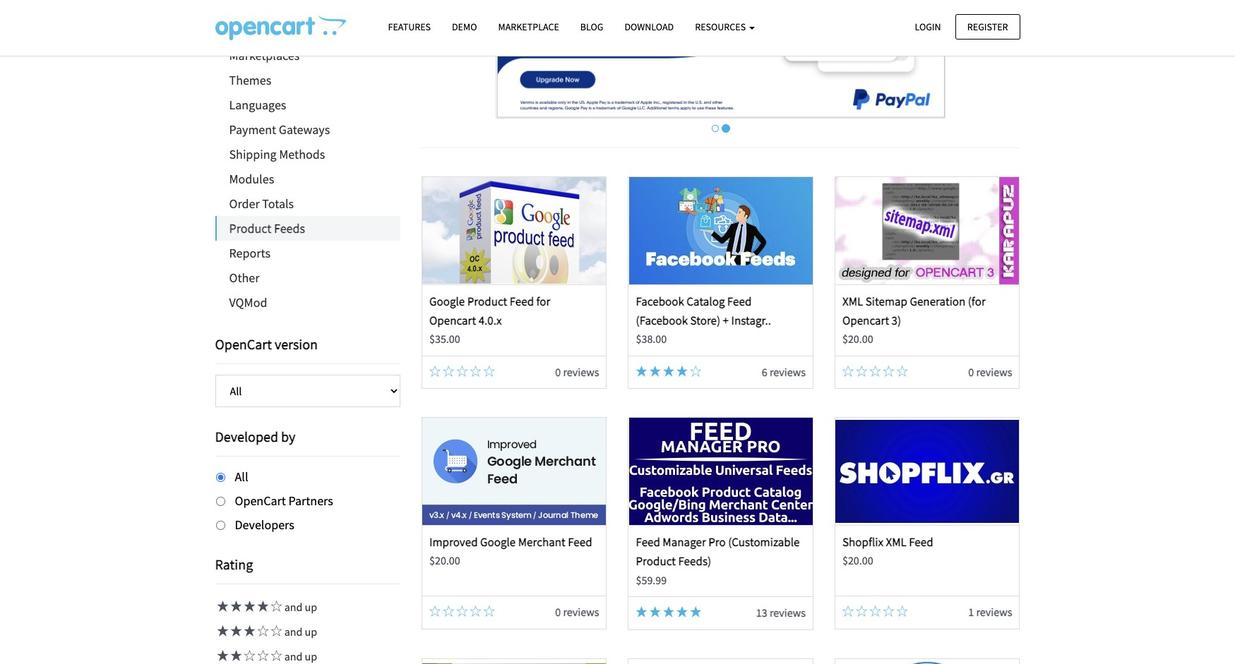 Task type: describe. For each thing, give the bounding box(es) containing it.
store)
[[690, 313, 721, 328]]

feed for shopflix xml feed
[[909, 535, 933, 550]]

facebook catalog feed (facebook store) + instagr.. image
[[629, 177, 813, 284]]

other
[[229, 270, 260, 286]]

reviews for xml sitemap generation (for opencart 3)
[[976, 365, 1012, 379]]

2 and up from the top
[[282, 625, 317, 639]]

download
[[625, 20, 674, 33]]

220.lv/pigu.lt/kaup24.ee data feed for opencart .. image
[[423, 660, 606, 665]]

other link
[[215, 266, 400, 290]]

order
[[229, 196, 260, 212]]

opencart partners
[[235, 493, 333, 509]]

blog link
[[570, 15, 614, 40]]

1 and up from the top
[[282, 601, 317, 615]]

reviews for feed manager pro (customizable product feeds)
[[770, 606, 806, 620]]

reviews for shopflix xml feed
[[976, 605, 1012, 620]]

order totals link
[[215, 191, 400, 216]]

marketplace link
[[488, 15, 570, 40]]

3 up from the top
[[305, 650, 317, 664]]

catalog
[[687, 294, 725, 309]]

demo link
[[441, 15, 488, 40]]

product feeds
[[229, 220, 305, 237]]

reports
[[229, 245, 270, 261]]

methods
[[279, 146, 325, 162]]

blog
[[580, 20, 604, 33]]

product inside feed manager pro (customizable product feeds) $59.99
[[636, 554, 676, 570]]

languages link
[[215, 93, 400, 117]]

(customizable
[[728, 535, 800, 550]]

1 reviews
[[969, 605, 1012, 620]]

rating
[[215, 556, 253, 574]]

pro
[[709, 535, 726, 550]]

themes link
[[215, 68, 400, 93]]

improved google merchant feed link
[[429, 535, 592, 550]]

xml sitemap generation (for opencart 3) image
[[836, 177, 1019, 284]]

shopflix
[[843, 535, 884, 550]]

3)
[[892, 313, 901, 328]]

payment gateways link
[[215, 117, 400, 142]]

xml sitemap generation (for opencart 3) link
[[843, 294, 986, 328]]

resources link
[[685, 15, 766, 40]]

google inside google product feed for opencart 4.0.x $35.00
[[429, 294, 465, 309]]

paypal payment gateway image
[[496, 0, 946, 118]]

opencart for opencart version
[[215, 335, 272, 353]]

0 for improved google merchant feed
[[555, 605, 561, 620]]

$59.99
[[636, 573, 667, 587]]

0 reviews for xml sitemap generation (for opencart 3)
[[969, 365, 1012, 379]]

facebook
[[636, 294, 684, 309]]

feed inside feed manager pro (customizable product feeds) $59.99
[[636, 535, 660, 550]]

demo
[[452, 20, 477, 33]]

+
[[723, 313, 729, 328]]

6 reviews
[[762, 365, 806, 379]]

generation
[[910, 294, 966, 309]]

3 and up from the top
[[282, 650, 317, 664]]

0 for google product feed for opencart 4.0.x
[[555, 365, 561, 379]]

modules
[[229, 171, 274, 187]]

0 reviews for google product feed for opencart 4.0.x
[[555, 365, 599, 379]]

shipping methods
[[229, 146, 325, 162]]

2 and up link from the top
[[215, 625, 317, 639]]

google product feed for opencart 4.0.x $35.00
[[429, 294, 551, 346]]

shipping methods link
[[215, 142, 400, 167]]

modules link
[[215, 167, 400, 191]]

improved google merchant feed image
[[423, 418, 606, 526]]

feed for google product feed for opencart 4.0.x
[[510, 294, 534, 309]]

feed manager pro (customizable product feeds) image
[[629, 418, 813, 526]]

$20.00 inside improved google merchant feed $20.00
[[429, 554, 460, 568]]

xml inside xml sitemap generation (for opencart 3) $20.00
[[843, 294, 863, 309]]

reviews for google product feed for opencart 4.0.x
[[563, 365, 599, 379]]

marketplaces link
[[215, 43, 400, 68]]

shopflix xml feed link
[[843, 535, 933, 550]]

partners
[[289, 493, 333, 509]]

by
[[281, 428, 296, 446]]

improved google merchant feed $20.00
[[429, 535, 592, 568]]

pp.lv feed for opencart image
[[629, 660, 813, 665]]

vqmod link
[[215, 290, 400, 315]]

login link
[[903, 14, 953, 39]]

product feeds link
[[216, 216, 400, 241]]

shipping
[[229, 146, 277, 162]]

marketplaces
[[229, 47, 300, 64]]

6
[[762, 365, 768, 379]]

developed by
[[215, 428, 296, 446]]

0 for xml sitemap generation (for opencart 3)
[[969, 365, 974, 379]]

xml inside shopflix xml feed $20.00
[[886, 535, 907, 550]]

$20.00 inside shopflix xml feed $20.00
[[843, 554, 874, 568]]

resources
[[695, 20, 748, 33]]

all link
[[215, 18, 400, 43]]

feeds
[[274, 220, 305, 237]]

manager
[[663, 535, 706, 550]]

opencart for google
[[429, 313, 476, 328]]

features link
[[378, 15, 441, 40]]

13 reviews
[[756, 606, 806, 620]]



Task type: vqa. For each thing, say whether or not it's contained in the screenshot.
'Accura Ocean V-1 Multipurpose Theme' image
no



Task type: locate. For each thing, give the bounding box(es) containing it.
1 vertical spatial product
[[467, 294, 507, 309]]

xml left sitemap
[[843, 294, 863, 309]]

marketplace
[[498, 20, 559, 33]]

vqmod
[[229, 295, 267, 311]]

opencart down sitemap
[[843, 313, 889, 328]]

facebook catalog feed (facebook store) + instagr.. link
[[636, 294, 771, 328]]

$20.00 inside xml sitemap generation (for opencart 3) $20.00
[[843, 332, 874, 346]]

1 vertical spatial google
[[480, 535, 516, 550]]

opencart inside google product feed for opencart 4.0.x $35.00
[[429, 313, 476, 328]]

$20.00 down sitemap
[[843, 332, 874, 346]]

feed inside google product feed for opencart 4.0.x $35.00
[[510, 294, 534, 309]]

feed manager pro (customizable product feeds) $59.99
[[636, 535, 800, 587]]

1 opencart from the left
[[429, 313, 476, 328]]

opencart for opencart partners
[[235, 493, 286, 509]]

1
[[969, 605, 974, 620]]

1 vertical spatial up
[[305, 625, 317, 639]]

product inside google product feed for opencart 4.0.x $35.00
[[467, 294, 507, 309]]

0 vertical spatial opencart
[[215, 335, 272, 353]]

1 horizontal spatial xml
[[886, 535, 907, 550]]

1 and from the top
[[284, 601, 303, 615]]

payment gateways
[[229, 121, 330, 138]]

0 reviews for improved google merchant feed
[[555, 605, 599, 620]]

0 vertical spatial and up link
[[215, 601, 317, 615]]

0 vertical spatial up
[[305, 601, 317, 615]]

merchant
[[518, 535, 566, 550]]

2 and from the top
[[284, 625, 303, 639]]

1 up from the top
[[305, 601, 317, 615]]

$20.00 down shopflix
[[843, 554, 874, 568]]

reviews for facebook catalog feed (facebook store) + instagr..
[[770, 365, 806, 379]]

feed inside facebook catalog feed (facebook store) + instagr.. $38.00
[[727, 294, 752, 309]]

download link
[[614, 15, 685, 40]]

opencart
[[215, 335, 272, 353], [235, 493, 286, 509]]

instagr..
[[731, 313, 771, 328]]

feed left manager
[[636, 535, 660, 550]]

0 vertical spatial product
[[229, 220, 272, 237]]

xml
[[843, 294, 863, 309], [886, 535, 907, 550]]

product up the reports
[[229, 220, 272, 237]]

google inside improved google merchant feed $20.00
[[480, 535, 516, 550]]

google sitemap (advanced) for opencart image
[[836, 660, 1019, 665]]

sitemap
[[866, 294, 908, 309]]

feed
[[510, 294, 534, 309], [727, 294, 752, 309], [568, 535, 592, 550], [636, 535, 660, 550], [909, 535, 933, 550]]

4.0.x
[[479, 313, 502, 328]]

1 vertical spatial opencart
[[235, 493, 286, 509]]

feed right merchant
[[568, 535, 592, 550]]

0 vertical spatial xml
[[843, 294, 863, 309]]

feed inside improved google merchant feed $20.00
[[568, 535, 592, 550]]

opencart down vqmod
[[215, 335, 272, 353]]

star light image
[[636, 366, 647, 377], [650, 366, 661, 377], [663, 366, 674, 377], [255, 601, 269, 613], [650, 607, 661, 618], [677, 607, 688, 618], [690, 607, 702, 618], [215, 626, 228, 637]]

opencart product feeds image
[[215, 15, 346, 40]]

2 horizontal spatial product
[[636, 554, 676, 570]]

1 vertical spatial and up link
[[215, 625, 317, 639]]

3 and up link from the top
[[215, 650, 317, 664]]

reports link
[[215, 241, 400, 266]]

star light o image
[[443, 366, 454, 377], [484, 366, 495, 377], [843, 366, 854, 377], [870, 366, 881, 377], [883, 366, 895, 377], [269, 601, 282, 613], [429, 606, 441, 617], [443, 606, 454, 617], [457, 606, 468, 617], [470, 606, 481, 617], [484, 606, 495, 617], [883, 606, 895, 617], [242, 651, 255, 662], [269, 651, 282, 662]]

0 horizontal spatial google
[[429, 294, 465, 309]]

1 horizontal spatial product
[[467, 294, 507, 309]]

1 horizontal spatial google
[[480, 535, 516, 550]]

3 and from the top
[[284, 650, 303, 664]]

$20.00 down improved
[[429, 554, 460, 568]]

0 horizontal spatial xml
[[843, 294, 863, 309]]

opencart version
[[215, 335, 318, 353]]

feed up instagr..
[[727, 294, 752, 309]]

reviews for improved google merchant feed
[[563, 605, 599, 620]]

0 vertical spatial google
[[429, 294, 465, 309]]

1 and up link from the top
[[215, 601, 317, 615]]

improved
[[429, 535, 478, 550]]

1 horizontal spatial opencart
[[843, 313, 889, 328]]

login
[[915, 20, 941, 33]]

features
[[388, 20, 431, 33]]

developed
[[215, 428, 278, 446]]

feed for facebook catalog feed (facebook store) + instagr..
[[727, 294, 752, 309]]

and up
[[282, 601, 317, 615], [282, 625, 317, 639], [282, 650, 317, 664]]

$20.00
[[843, 332, 874, 346], [429, 554, 460, 568], [843, 554, 874, 568]]

feeds)
[[678, 554, 711, 570]]

feed inside shopflix xml feed $20.00
[[909, 535, 933, 550]]

google product feed for opencart 4.0.x image
[[423, 177, 606, 284]]

feed right shopflix
[[909, 535, 933, 550]]

for
[[536, 294, 551, 309]]

product up $59.99
[[636, 554, 676, 570]]

developers
[[235, 517, 294, 533]]

0 horizontal spatial product
[[229, 220, 272, 237]]

1 vertical spatial xml
[[886, 535, 907, 550]]

None radio
[[216, 497, 225, 506]]

2 vertical spatial up
[[305, 650, 317, 664]]

totals
[[262, 196, 294, 212]]

0 vertical spatial and
[[284, 601, 303, 615]]

product up '4.0.x'
[[467, 294, 507, 309]]

xml right shopflix
[[886, 535, 907, 550]]

all up marketplaces
[[229, 23, 243, 39]]

feed manager pro (customizable product feeds) link
[[636, 535, 800, 570]]

opencart for xml
[[843, 313, 889, 328]]

0
[[555, 365, 561, 379], [969, 365, 974, 379], [555, 605, 561, 620]]

themes
[[229, 72, 271, 88]]

opencart up $35.00
[[429, 313, 476, 328]]

reviews
[[563, 365, 599, 379], [770, 365, 806, 379], [976, 365, 1012, 379], [563, 605, 599, 620], [976, 605, 1012, 620], [770, 606, 806, 620]]

$35.00
[[429, 332, 460, 346]]

2 vertical spatial and up
[[282, 650, 317, 664]]

(facebook
[[636, 313, 688, 328]]

2 opencart from the left
[[843, 313, 889, 328]]

13
[[756, 606, 768, 620]]

2 up from the top
[[305, 625, 317, 639]]

2 vertical spatial and
[[284, 650, 303, 664]]

all
[[229, 23, 243, 39], [235, 469, 248, 485]]

1 vertical spatial and
[[284, 625, 303, 639]]

product
[[229, 220, 272, 237], [467, 294, 507, 309], [636, 554, 676, 570]]

and up link
[[215, 601, 317, 615], [215, 625, 317, 639], [215, 650, 317, 664]]

2 vertical spatial and up link
[[215, 650, 317, 664]]

google product feed for opencart 4.0.x link
[[429, 294, 551, 328]]

opencart
[[429, 313, 476, 328], [843, 313, 889, 328]]

payment
[[229, 121, 276, 138]]

order totals
[[229, 196, 294, 212]]

2 vertical spatial product
[[636, 554, 676, 570]]

xml sitemap generation (for opencart 3) $20.00
[[843, 294, 986, 346]]

shopflix xml feed image
[[836, 418, 1019, 526]]

version
[[275, 335, 318, 353]]

0 vertical spatial all
[[229, 23, 243, 39]]

google left merchant
[[480, 535, 516, 550]]

up
[[305, 601, 317, 615], [305, 625, 317, 639], [305, 650, 317, 664]]

and
[[284, 601, 303, 615], [284, 625, 303, 639], [284, 650, 303, 664]]

star light image
[[677, 366, 688, 377], [215, 601, 228, 613], [228, 601, 242, 613], [242, 601, 255, 613], [636, 607, 647, 618], [663, 607, 674, 618], [228, 626, 242, 637], [242, 626, 255, 637], [215, 651, 228, 662], [228, 651, 242, 662]]

None radio
[[216, 473, 225, 482], [216, 521, 225, 530], [216, 473, 225, 482], [216, 521, 225, 530]]

1 vertical spatial all
[[235, 469, 248, 485]]

0 vertical spatial and up
[[282, 601, 317, 615]]

star light o image
[[429, 366, 441, 377], [457, 366, 468, 377], [470, 366, 481, 377], [690, 366, 702, 377], [856, 366, 867, 377], [897, 366, 908, 377], [843, 606, 854, 617], [856, 606, 867, 617], [870, 606, 881, 617], [897, 606, 908, 617], [255, 626, 269, 637], [269, 626, 282, 637], [255, 651, 269, 662]]

facebook catalog feed (facebook store) + instagr.. $38.00
[[636, 294, 771, 346]]

google
[[429, 294, 465, 309], [480, 535, 516, 550]]

gateways
[[279, 121, 330, 138]]

product inside 'product feeds' link
[[229, 220, 272, 237]]

opencart up developers
[[235, 493, 286, 509]]

google up $35.00
[[429, 294, 465, 309]]

1 vertical spatial and up
[[282, 625, 317, 639]]

register
[[967, 20, 1008, 33]]

languages
[[229, 97, 286, 113]]

all down developed
[[235, 469, 248, 485]]

feed left for
[[510, 294, 534, 309]]

shopflix xml feed $20.00
[[843, 535, 933, 568]]

(for
[[968, 294, 986, 309]]

register link
[[955, 14, 1020, 39]]

0 horizontal spatial opencart
[[429, 313, 476, 328]]

$38.00
[[636, 332, 667, 346]]

opencart inside xml sitemap generation (for opencart 3) $20.00
[[843, 313, 889, 328]]



